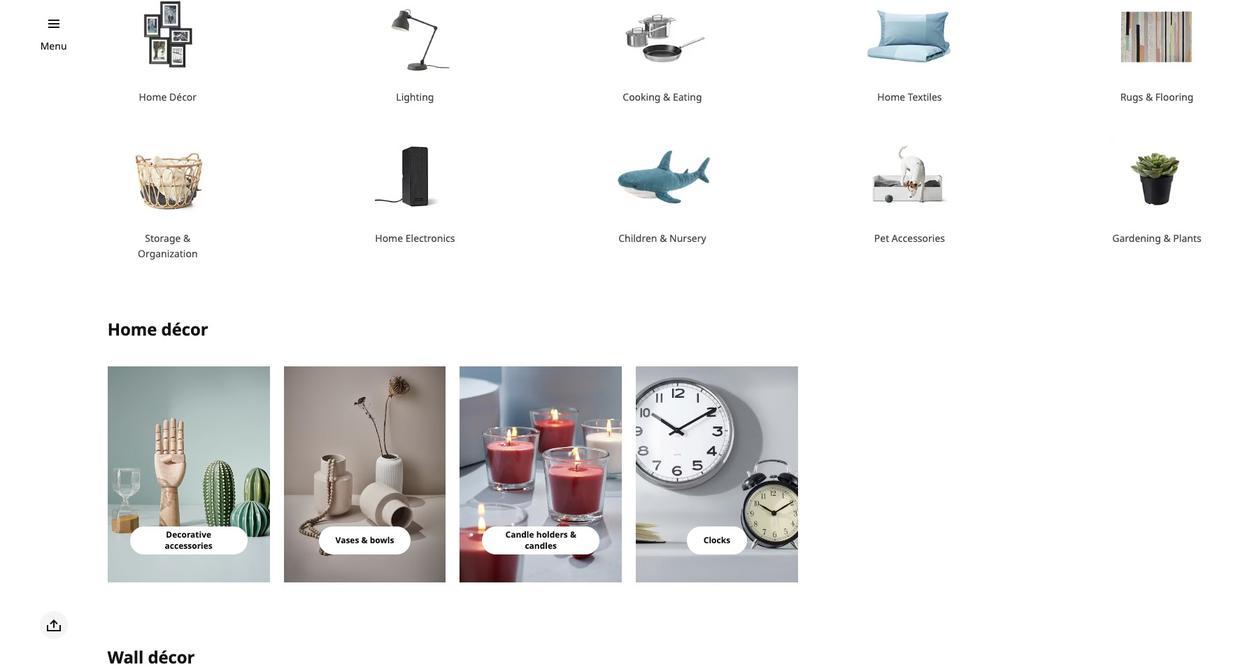 Task type: locate. For each thing, give the bounding box(es) containing it.
home left décor in the top of the page
[[139, 90, 167, 103]]

candles
[[525, 540, 557, 552]]

lighting link
[[396, 90, 434, 103]]

menu
[[40, 39, 67, 52]]

cooking
[[623, 90, 661, 103]]

décor
[[161, 317, 208, 341]]

cooking & eating
[[623, 90, 702, 103]]

flooring
[[1156, 90, 1194, 103]]

clocks
[[704, 535, 731, 547]]

menu button
[[40, 38, 67, 54]]

& inside button
[[361, 535, 368, 547]]

home left décor
[[108, 317, 157, 341]]

decorative accessories list item
[[108, 367, 270, 583]]

home textiles link
[[878, 90, 942, 103]]

home
[[139, 90, 167, 103], [878, 90, 905, 103], [375, 231, 403, 245], [108, 317, 157, 341]]

home décor
[[108, 317, 208, 341]]

home left textiles
[[878, 90, 905, 103]]

candle holders & candles list item
[[460, 367, 622, 583]]

shop home electronics image
[[366, 127, 464, 225]]

& for flooring
[[1146, 90, 1153, 103]]

& right storage
[[183, 231, 191, 245]]

& right vases
[[361, 535, 368, 547]]

vases & bowls button
[[319, 527, 411, 555]]

home left "electronics"
[[375, 231, 403, 245]]

& for plants
[[1164, 231, 1171, 245]]

rugs & flooring link
[[1121, 90, 1194, 103]]

& right rugs
[[1146, 90, 1153, 103]]

shop cooking and eating image
[[614, 0, 711, 84]]

& left plants on the right of page
[[1164, 231, 1171, 245]]

accessories
[[892, 231, 945, 245]]

candle holders & candles button
[[482, 527, 600, 555]]

home décor link
[[139, 90, 197, 103]]

home electronics link
[[375, 231, 455, 245]]

plants
[[1174, 231, 1202, 245]]

shop gardening and plants image
[[1108, 127, 1206, 225]]

candle
[[505, 529, 534, 541]]

shop baby and kids image
[[614, 127, 711, 225]]

& inside storage & organization
[[183, 231, 191, 245]]

& left eating
[[663, 90, 670, 103]]

clocks list item
[[636, 367, 798, 583]]

lighting
[[396, 90, 434, 103]]

home electronics
[[375, 231, 455, 245]]

bowls
[[370, 535, 394, 547]]

& right holders
[[570, 529, 576, 541]]

home décor
[[139, 90, 197, 103]]

nursery
[[670, 231, 706, 245]]

eating
[[673, 90, 702, 103]]

children & nursery
[[619, 231, 706, 245]]

classic metal & glass wall clock and desk clock in minimalist modern decorating style. image
[[636, 367, 798, 583]]

home textiles
[[878, 90, 942, 103]]

& left 'nursery'
[[660, 231, 667, 245]]

home for home textiles
[[878, 90, 905, 103]]

rugs
[[1121, 90, 1143, 103]]

shop home decor image
[[119, 0, 217, 84]]

decorative
[[166, 529, 211, 541]]

decorative accessories
[[165, 529, 213, 552]]

&
[[663, 90, 670, 103], [1146, 90, 1153, 103], [183, 231, 191, 245], [660, 231, 667, 245], [1164, 231, 1171, 245], [570, 529, 576, 541], [361, 535, 368, 547]]

gardening & plants link
[[1113, 231, 1202, 245]]

textiles
[[908, 90, 942, 103]]



Task type: describe. For each thing, give the bounding box(es) containing it.
home for home décor
[[108, 317, 157, 341]]

holders
[[536, 529, 568, 541]]

shop rugs and flooring image
[[1108, 0, 1206, 84]]

vases
[[336, 535, 359, 547]]

organization
[[138, 247, 198, 260]]

lit red candles in glass vases in a minimalist, modern decor setting. image
[[460, 367, 622, 583]]

& for organization
[[183, 231, 191, 245]]

& for bowls
[[361, 535, 368, 547]]

& inside the candle holders & candles
[[570, 529, 576, 541]]

decorative accessories button
[[130, 527, 247, 555]]

gardening
[[1113, 231, 1161, 245]]

home for home electronics
[[375, 231, 403, 245]]

children
[[619, 231, 657, 245]]

shop home textiles image
[[861, 0, 959, 84]]

& for eating
[[663, 90, 670, 103]]

electronics
[[406, 231, 455, 245]]

accessories
[[165, 540, 213, 552]]

children & nursery link
[[619, 231, 706, 245]]

storage & organization link
[[138, 231, 198, 260]]

gardening & plants
[[1113, 231, 1202, 245]]

clocks button
[[687, 527, 747, 555]]

storage
[[145, 231, 181, 245]]

shop storage and organization image
[[119, 127, 217, 225]]

cooking & eating link
[[623, 90, 702, 103]]

rugs & flooring
[[1121, 90, 1194, 103]]

home for home décor
[[139, 90, 167, 103]]

modern home decor decorative items: an hourglass, wooden flexible hand & plant figurines. image
[[108, 367, 270, 583]]

vases & bowls list item
[[284, 367, 446, 583]]

storage & organization
[[138, 231, 198, 260]]

& for nursery
[[660, 231, 667, 245]]

shop pet accessories image
[[861, 127, 959, 225]]

shop lighting image
[[366, 0, 464, 84]]

pet accessories
[[874, 231, 945, 245]]

pet
[[874, 231, 889, 245]]

vases & bowls
[[336, 535, 394, 547]]

ceramic modern decor vases with wooden beads and dried flowers. image
[[284, 367, 446, 583]]

décor
[[169, 90, 197, 103]]

pet accessories link
[[874, 231, 945, 245]]

candle holders & candles
[[505, 529, 576, 552]]



Task type: vqa. For each thing, say whether or not it's contained in the screenshot.
bowls
yes



